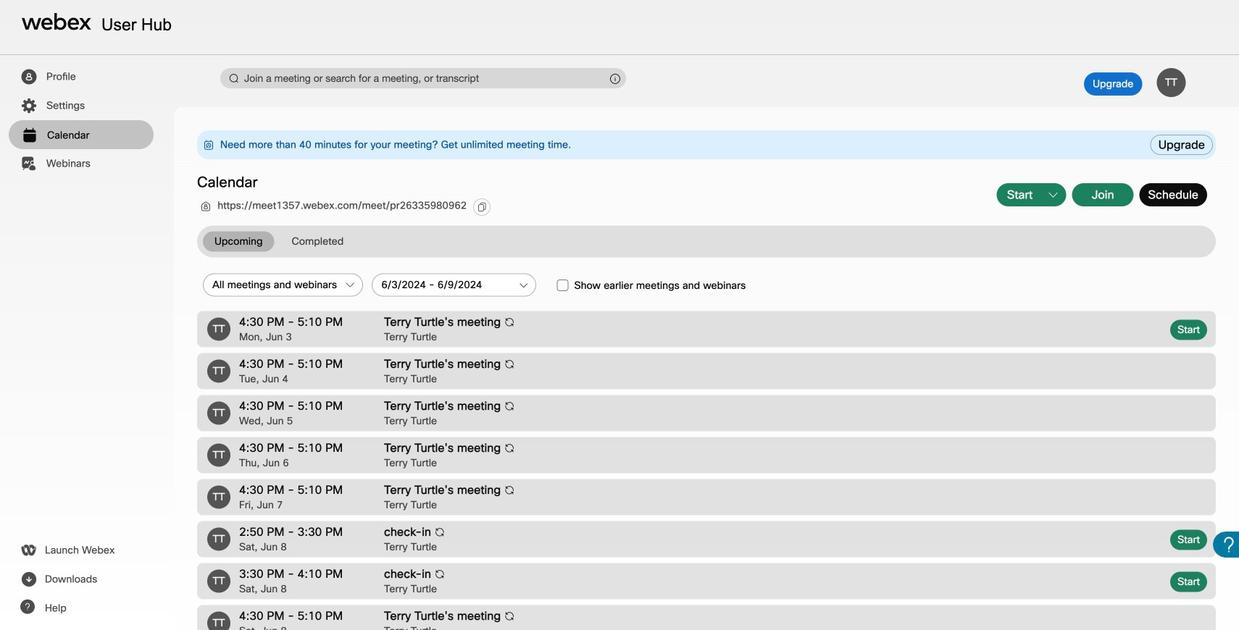 Task type: locate. For each thing, give the bounding box(es) containing it.
3 article from the top
[[197, 396, 1217, 432]]

4 article from the top
[[197, 438, 1217, 474]]

mds message queing_bold image
[[203, 139, 215, 151]]

tab panel
[[197, 271, 1220, 631]]

mds content download_filled image
[[20, 571, 38, 589]]

0 horizontal spatial tab
[[203, 232, 274, 252]]

1 tab from the left
[[203, 232, 274, 252]]

region
[[197, 131, 1148, 160]]

Join a meeting or search for a meeting, or transcript text field
[[220, 68, 626, 88]]

ng help active image
[[20, 600, 35, 615]]

1 horizontal spatial tab
[[280, 232, 355, 252]]

7 article from the top
[[197, 564, 1217, 600]]

tab
[[203, 232, 274, 252], [280, 232, 355, 252]]

mds webex helix filled image
[[20, 542, 37, 560]]

cisco webex image
[[22, 13, 91, 30]]

1 article from the top
[[197, 311, 1217, 348]]

article
[[197, 311, 1217, 348], [197, 354, 1217, 390], [197, 396, 1217, 432], [197, 438, 1217, 474], [197, 480, 1217, 516], [197, 522, 1217, 558], [197, 564, 1217, 600], [197, 606, 1217, 631]]

2 tab from the left
[[280, 232, 355, 252]]

copy image
[[477, 202, 487, 213]]

6 article from the top
[[197, 522, 1217, 558]]

tab list
[[203, 232, 361, 252]]



Task type: describe. For each thing, give the bounding box(es) containing it.
8 article from the top
[[197, 606, 1217, 631]]

5 article from the top
[[197, 480, 1217, 516]]

mds webinar_filled image
[[20, 155, 38, 173]]

my webex meetings feed
[[197, 311, 1217, 631]]

mds meetings_filled image
[[20, 127, 38, 144]]

2 article from the top
[[197, 354, 1217, 390]]

mds settings_filled image
[[20, 97, 38, 115]]

start a meeting options image
[[1050, 191, 1058, 200]]

mds people circle_filled image
[[20, 68, 38, 86]]



Task type: vqa. For each thing, say whether or not it's contained in the screenshot.
1st mds check_bold icon from the top of the page
no



